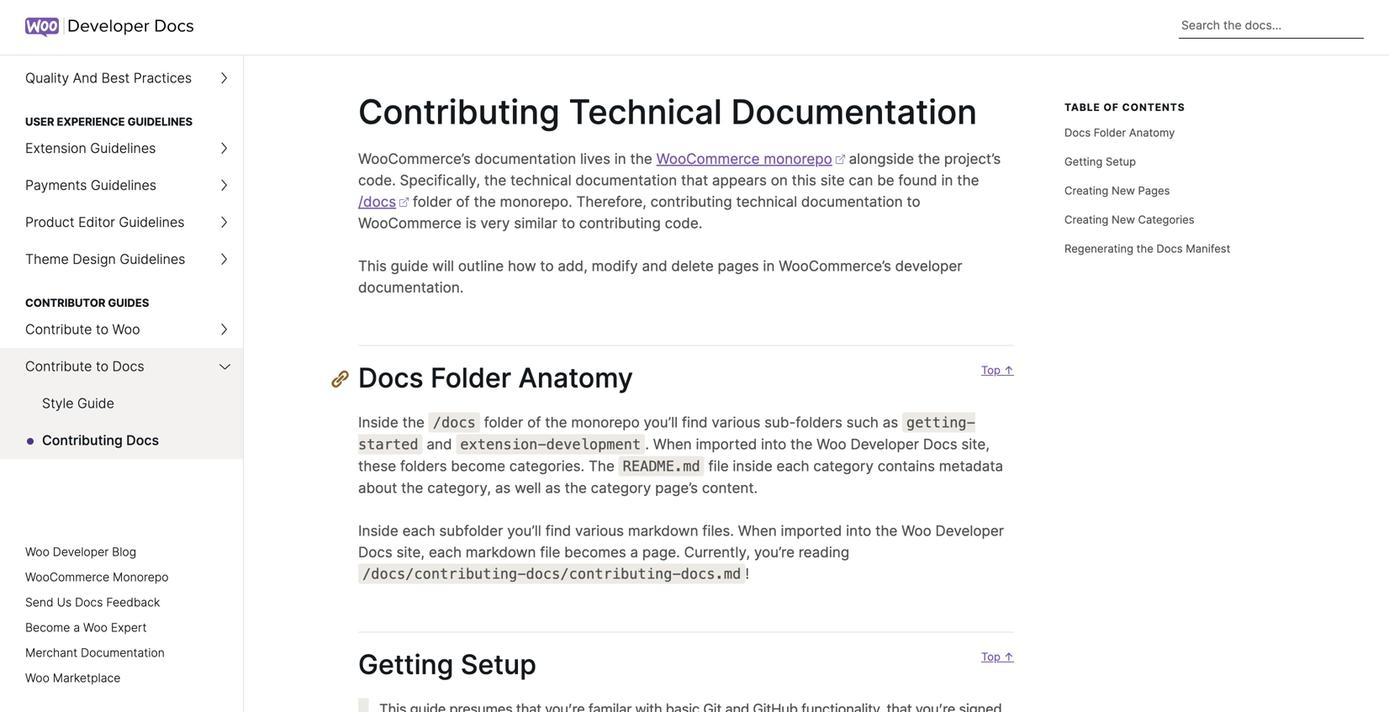Task type: describe. For each thing, give the bounding box(es) containing it.
woocommerce's documentation lives in the woocommerce monorepo
[[358, 150, 832, 167]]

of for folder
[[456, 193, 470, 210]]

2 horizontal spatial as
[[883, 414, 898, 431]]

monorepo for the
[[571, 414, 640, 431]]

top ↑ for getting setup
[[981, 650, 1014, 663]]

to right similar
[[562, 214, 575, 232]]

appears
[[712, 172, 767, 189]]

setup for the right getting setup link
[[1106, 155, 1136, 168]]

the inside folder of the monorepo. therefore, contributing technical documentation to woocommerce is very similar to contributing code.
[[474, 193, 496, 210]]

this guide will outline how to add, modify and delete pages in woocommerce's developer documentation.
[[358, 257, 963, 296]]

guidelines for design
[[120, 251, 185, 267]]

/docs inside inside the /docs folder of the monorepo you'll find various sub-folders such as
[[433, 414, 476, 431]]

therefore,
[[576, 193, 647, 210]]

woocommerce inside folder of the monorepo. therefore, contributing technical documentation to woocommerce is very similar to contributing code.
[[358, 214, 462, 232]]

content.
[[702, 479, 758, 497]]

site, inside ". when imported into the woo developer docs site, these folders become categories. the"
[[962, 436, 990, 453]]

design
[[73, 251, 116, 267]]

docs down style guide link
[[126, 432, 159, 449]]

developer inside ". when imported into the woo developer docs site, these folders become categories. the"
[[851, 436, 919, 453]]

contributing docs link
[[0, 422, 243, 459]]

security
[[25, 33, 77, 49]]

file inside file inside each category contains metadata about the category, as well as the category page's content.
[[708, 457, 729, 475]]

anatomy for getting setup
[[1129, 126, 1175, 139]]

getting for the right getting setup link
[[1065, 155, 1103, 168]]

user experience guidelines
[[25, 115, 193, 128]]

file inside the inside each subfolder you'll find various markdown files. when imported into the woo developer docs site, each markdown file becomes a page. currently, you're reading /docs/contributing-docs/contributing-docs.md !
[[540, 544, 560, 561]]

payments
[[25, 177, 87, 193]]

2 horizontal spatial woocommerce
[[656, 150, 760, 167]]

0 vertical spatial various
[[712, 414, 761, 431]]

0 vertical spatial documentation
[[475, 150, 576, 167]]

metadata
[[939, 457, 1003, 475]]

expert
[[111, 621, 147, 635]]

main menu element
[[0, 0, 244, 712]]

contributing technical documentation element
[[330, 91, 1014, 712]]

best
[[101, 70, 130, 86]]

product editor guidelines link
[[0, 204, 243, 241]]

similar
[[514, 214, 558, 232]]

well
[[515, 479, 541, 497]]

guides
[[108, 296, 149, 309]]

getting setup inside contributing technical documentation element
[[358, 648, 536, 681]]

documentation inside main menu 'element'
[[81, 646, 165, 660]]

woocommerce monorepo link
[[25, 570, 169, 584]]

table of contents element
[[1065, 101, 1308, 263]]

/docs/contributing-
[[362, 566, 526, 582]]

!
[[745, 565, 749, 582]]

woo up the merchant documentation link
[[83, 621, 108, 635]]

woo inside contribute to woo link
[[112, 321, 140, 338]]

theme
[[25, 251, 69, 267]]

woo inside the inside each subfolder you'll find various markdown files. when imported into the woo developer docs site, each markdown file becomes a page. currently, you're reading /docs/contributing-docs/contributing-docs.md !
[[902, 522, 932, 539]]

/docs link
[[358, 193, 409, 210]]

become a woo expert link
[[25, 621, 147, 635]]

reading
[[799, 544, 849, 561]]

contribute for contribute to woo
[[25, 321, 92, 338]]

technical
[[569, 91, 722, 132]]

folder of the monorepo. therefore, contributing technical documentation to woocommerce is very similar to contributing code.
[[358, 193, 921, 232]]

into inside the inside each subfolder you'll find various markdown files. when imported into the woo developer docs site, each markdown file becomes a page. currently, you're reading /docs/contributing-docs/contributing-docs.md !
[[846, 522, 871, 539]]

extension-
[[460, 436, 546, 453]]

find inside the inside each subfolder you'll find various markdown files. when imported into the woo developer docs site, each markdown file becomes a page. currently, you're reading /docs/contributing-docs/contributing-docs.md !
[[545, 522, 571, 539]]

theme design guidelines
[[25, 251, 185, 267]]

various inside the inside each subfolder you'll find various markdown files. when imported into the woo developer docs site, each markdown file becomes a page. currently, you're reading /docs/contributing-docs/contributing-docs.md !
[[575, 522, 624, 539]]

marketplace
[[53, 671, 121, 685]]

contributor
[[25, 296, 105, 309]]

table
[[1065, 101, 1101, 114]]

sub-
[[765, 414, 796, 431]]

top ↑ link for getting setup
[[972, 649, 1014, 698]]

style guide link
[[0, 385, 243, 422]]

monorepo
[[113, 570, 169, 584]]

feedback
[[106, 595, 160, 610]]

regenerating the docs manifest link
[[1065, 234, 1308, 263]]

add,
[[558, 257, 588, 275]]

creating for creating new pages
[[1065, 184, 1109, 197]]

site
[[820, 172, 845, 189]]

1 vertical spatial getting setup link
[[330, 648, 536, 681]]

when inside the inside each subfolder you'll find various markdown files. when imported into the woo developer docs site, each markdown file becomes a page. currently, you're reading /docs/contributing-docs/contributing-docs.md !
[[738, 522, 777, 539]]

alongside the project's code. specifically, the technical documentation that appears on this site can be found in the /docs
[[358, 150, 1001, 210]]

creating new categories link
[[1065, 205, 1308, 234]]

docs.md
[[681, 566, 741, 582]]

send us docs feedback
[[25, 595, 160, 610]]

1 horizontal spatial as
[[545, 479, 561, 497]]

development
[[546, 436, 641, 453]]

extension guidelines link
[[0, 130, 243, 167]]

inside for the
[[358, 414, 398, 431]]

contribute to woo
[[25, 321, 140, 338]]

site, inside the inside each subfolder you'll find various markdown files. when imported into the woo developer docs site, each markdown file becomes a page. currently, you're reading /docs/contributing-docs/contributing-docs.md !
[[397, 544, 425, 561]]

new for categories
[[1112, 213, 1135, 226]]

be
[[877, 172, 894, 189]]

inside the /docs folder of the monorepo you'll find various sub-folders such as
[[358, 414, 902, 431]]

↑ for docs folder anatomy
[[1004, 364, 1014, 377]]

this
[[792, 172, 816, 189]]

docs down contribute to woo link at the left of page
[[112, 358, 144, 375]]

contains
[[878, 457, 935, 475]]

when inside ". when imported into the woo developer docs site, these folders become categories. the"
[[653, 436, 692, 453]]

send
[[25, 595, 54, 610]]

payments guidelines
[[25, 177, 156, 193]]

getting setup inside table of contents element
[[1065, 155, 1136, 168]]

guide
[[77, 395, 114, 412]]

0 vertical spatial markdown
[[628, 522, 698, 539]]

woo developer blog
[[25, 545, 136, 559]]

page's
[[655, 479, 698, 497]]

subfolder
[[439, 522, 503, 539]]

woo down 'merchant'
[[25, 671, 49, 685]]

you're
[[754, 544, 795, 561]]

creating for creating new categories
[[1065, 213, 1109, 226]]

regenerating the docs manifest
[[1065, 242, 1231, 255]]

docs/contributing-
[[526, 566, 681, 582]]

a inside the inside each subfolder you'll find various markdown files. when imported into the woo developer docs site, each markdown file becomes a page. currently, you're reading /docs/contributing-docs/contributing-docs.md !
[[630, 544, 638, 561]]

docs up started
[[358, 362, 424, 394]]

editor
[[78, 214, 115, 230]]

outline
[[458, 257, 504, 275]]

contributing technical documentation
[[358, 91, 977, 132]]

product
[[25, 214, 74, 230]]

technical for contributing
[[736, 193, 797, 210]]

setup for the bottommost getting setup link
[[461, 648, 536, 681]]

2 vertical spatial each
[[429, 544, 462, 561]]

1 vertical spatial each
[[402, 522, 435, 539]]

folder inside folder of the monorepo. therefore, contributing technical documentation to woocommerce is very similar to contributing code.
[[413, 193, 452, 210]]

contribute to woo link
[[0, 311, 243, 348]]

search search field
[[1179, 13, 1364, 39]]

these
[[358, 457, 396, 475]]

top ↑ link for docs folder anatomy
[[972, 362, 1014, 412]]

1 vertical spatial folder
[[484, 414, 523, 431]]

docs inside the inside each subfolder you'll find various markdown files. when imported into the woo developer docs site, each markdown file becomes a page. currently, you're reading /docs/contributing-docs/contributing-docs.md !
[[358, 544, 392, 561]]

0 vertical spatial in
[[614, 150, 626, 167]]

become
[[451, 457, 505, 475]]

practices
[[133, 70, 192, 86]]

1 horizontal spatial category
[[813, 457, 874, 475]]

folder for top
[[431, 362, 511, 394]]

style guide
[[42, 395, 114, 412]]

merchant documentation
[[25, 646, 165, 660]]

into inside ". when imported into the woo developer docs site, these folders become categories. the"
[[761, 436, 786, 453]]

page.
[[642, 544, 680, 561]]

getting for the bottommost getting setup link
[[358, 648, 454, 681]]

documentation for the
[[576, 172, 677, 189]]

contents
[[1122, 101, 1185, 114]]

experience
[[57, 115, 125, 128]]

each inside file inside each category contains metadata about the category, as well as the category page's content.
[[777, 457, 809, 475]]

0 horizontal spatial and
[[427, 436, 452, 453]]

to down the contributor guides
[[96, 321, 109, 338]]

docs right us on the bottom left
[[75, 595, 103, 610]]

docs down table in the top right of the page
[[1065, 126, 1091, 139]]

technical for the
[[510, 172, 572, 189]]

woocommerce monorepo link
[[656, 150, 845, 167]]

extension
[[25, 140, 86, 156]]

woo inside ". when imported into the woo developer docs site, these folders become categories. the"
[[817, 436, 847, 453]]

1 horizontal spatial getting setup link
[[1065, 147, 1308, 176]]

merchant
[[25, 646, 77, 660]]

this
[[358, 257, 387, 275]]



Task type: locate. For each thing, give the bounding box(es) containing it.
will
[[432, 257, 454, 275]]

currently,
[[684, 544, 750, 561]]

getting
[[1065, 155, 1103, 168], [358, 648, 454, 681]]

and up become at the bottom left
[[427, 436, 452, 453]]

technical
[[510, 172, 572, 189], [736, 193, 797, 210]]

folder inside table of contents element
[[1094, 126, 1126, 139]]

imported inside ". when imported into the woo developer docs site, these folders become categories. the"
[[696, 436, 757, 453]]

0 horizontal spatial documentation
[[81, 646, 165, 660]]

/docs inside alongside the project's code. specifically, the technical documentation that appears on this site can be found in the /docs
[[358, 193, 396, 210]]

0 horizontal spatial file
[[540, 544, 560, 561]]

inside down 'about'
[[358, 522, 398, 539]]

inside up started
[[358, 414, 398, 431]]

2 creating from the top
[[1065, 213, 1109, 226]]

guidelines for editor
[[119, 214, 185, 230]]

1 vertical spatial setup
[[461, 648, 536, 681]]

0 vertical spatial imported
[[696, 436, 757, 453]]

contributing down that
[[651, 193, 732, 210]]

None search field
[[1179, 13, 1364, 39]]

folder
[[1094, 126, 1126, 139], [431, 362, 511, 394]]

docs folder anatomy inside table of contents element
[[1065, 126, 1175, 139]]

docs down 'about'
[[358, 544, 392, 561]]

0 vertical spatial contributing
[[651, 193, 732, 210]]

woocommerce inside main menu 'element'
[[25, 570, 109, 584]]

1 vertical spatial you'll
[[507, 522, 541, 539]]

documentation
[[731, 91, 977, 132], [81, 646, 165, 660]]

contributing for contributing technical documentation
[[358, 91, 560, 132]]

and
[[73, 70, 98, 86]]

1 horizontal spatial docs folder anatomy link
[[1065, 118, 1308, 147]]

creating up the creating new categories
[[1065, 184, 1109, 197]]

imported up inside
[[696, 436, 757, 453]]

0 vertical spatial documentation
[[731, 91, 977, 132]]

monorepo up this
[[764, 150, 832, 167]]

0 horizontal spatial category
[[591, 479, 651, 497]]

documentation inside alongside the project's code. specifically, the technical documentation that appears on this site can be found in the /docs
[[576, 172, 677, 189]]

folder up extension-
[[484, 414, 523, 431]]

to
[[907, 193, 921, 210], [562, 214, 575, 232], [540, 257, 554, 275], [96, 321, 109, 338], [96, 358, 109, 375]]

1 vertical spatial woocommerce
[[358, 214, 462, 232]]

woo developer blog link
[[25, 545, 136, 559]]

1 vertical spatial in
[[941, 172, 953, 189]]

find up the 'becomes'
[[545, 522, 571, 539]]

0 vertical spatial docs folder anatomy link
[[1065, 118, 1308, 147]]

a
[[630, 544, 638, 561], [73, 621, 80, 635]]

guidelines inside payments guidelines link
[[91, 177, 156, 193]]

1 vertical spatial docs folder anatomy
[[358, 362, 633, 394]]

1 vertical spatial folders
[[400, 457, 447, 475]]

the
[[630, 150, 652, 167], [918, 150, 940, 167], [484, 172, 506, 189], [957, 172, 979, 189], [474, 193, 496, 210], [1137, 242, 1154, 255], [402, 414, 425, 431], [545, 414, 567, 431], [791, 436, 813, 453], [401, 479, 423, 497], [565, 479, 587, 497], [875, 522, 898, 539]]

1 vertical spatial code.
[[665, 214, 703, 232]]

alongside
[[849, 150, 914, 167]]

in right 'lives'
[[614, 150, 626, 167]]

0 vertical spatial file
[[708, 457, 729, 475]]

0 vertical spatial and
[[642, 257, 667, 275]]

docs folder anatomy link up extension-
[[330, 362, 633, 394]]

contribute up style
[[25, 358, 92, 375]]

anatomy inside "docs folder anatomy" link
[[1129, 126, 1175, 139]]

inside for each
[[358, 522, 398, 539]]

developer up 'contains'
[[851, 436, 919, 453]]

documentation for contributing
[[801, 193, 903, 210]]

category down such
[[813, 457, 874, 475]]

0 horizontal spatial monorepo
[[571, 414, 640, 431]]

of up is
[[456, 193, 470, 210]]

the inside the inside each subfolder you'll find various markdown files. when imported into the woo developer docs site, each markdown file becomes a page. currently, you're reading /docs/contributing-docs/contributing-docs.md !
[[875, 522, 898, 539]]

docs down "categories"
[[1157, 242, 1183, 255]]

0 vertical spatial top
[[981, 364, 1001, 377]]

becomes
[[564, 544, 626, 561]]

guidelines inside product editor guidelines link
[[119, 214, 185, 230]]

0 vertical spatial when
[[653, 436, 692, 453]]

1 horizontal spatial woocommerce
[[358, 214, 462, 232]]

contribute for contribute to docs
[[25, 358, 92, 375]]

0 horizontal spatial into
[[761, 436, 786, 453]]

anatomy
[[1129, 126, 1175, 139], [518, 362, 633, 394]]

when up readme.md
[[653, 436, 692, 453]]

contributing inside contributing technical documentation element
[[358, 91, 560, 132]]

1 vertical spatial /docs
[[433, 414, 476, 431]]

guidelines inside user experience guidelines link
[[127, 115, 193, 128]]

a right the become
[[73, 621, 80, 635]]

pages
[[718, 257, 759, 275]]

2 contribute from the top
[[25, 358, 92, 375]]

inside
[[733, 457, 773, 475]]

to up guide at left bottom
[[96, 358, 109, 375]]

folders inside ". when imported into the woo developer docs site, these folders become categories. the"
[[400, 457, 447, 475]]

creating new pages link
[[1065, 176, 1308, 205]]

guidelines inside extension guidelines link
[[90, 140, 156, 156]]

guidelines inside theme design guidelines link
[[120, 251, 185, 267]]

in inside this guide will outline how to add, modify and delete pages in woocommerce's developer documentation.
[[763, 257, 775, 275]]

1 vertical spatial contributing
[[579, 214, 661, 232]]

the inside table of contents element
[[1137, 242, 1154, 255]]

you'll up "."
[[644, 414, 678, 431]]

0 horizontal spatial find
[[545, 522, 571, 539]]

merchant documentation link
[[25, 646, 165, 660]]

1 creating from the top
[[1065, 184, 1109, 197]]

folder down table of contents
[[1094, 126, 1126, 139]]

0 horizontal spatial getting setup link
[[330, 648, 536, 681]]

creating new pages
[[1065, 184, 1170, 197]]

docs inside ". when imported into the woo developer docs site, these folders become categories. the"
[[923, 436, 957, 453]]

categories
[[1138, 213, 1195, 226]]

markdown down subfolder
[[466, 544, 536, 561]]

you'll inside the inside each subfolder you'll find various markdown files. when imported into the woo developer docs site, each markdown file becomes a page. currently, you're reading /docs/contributing-docs/contributing-docs.md !
[[507, 522, 541, 539]]

developer inside the inside each subfolder you'll find various markdown files. when imported into the woo developer docs site, each markdown file becomes a page. currently, you're reading /docs/contributing-docs/contributing-docs.md !
[[936, 522, 1004, 539]]

docs folder anatomy for getting setup
[[1065, 126, 1175, 139]]

project's
[[944, 150, 1001, 167]]

top ↑ for docs folder anatomy
[[981, 364, 1014, 377]]

guidelines down practices
[[127, 115, 193, 128]]

guidelines up contributor guides link
[[120, 251, 185, 267]]

product editor guidelines
[[25, 214, 185, 230]]

extension guidelines
[[25, 140, 156, 156]]

regenerating
[[1065, 242, 1134, 255]]

2 top ↑ from the top
[[981, 650, 1014, 663]]

top for getting setup
[[981, 650, 1001, 663]]

woocommerce up that
[[656, 150, 760, 167]]

markdown up page.
[[628, 522, 698, 539]]

0 vertical spatial top ↑ link
[[972, 362, 1014, 412]]

of right table in the top right of the page
[[1104, 101, 1119, 114]]

0 vertical spatial developer
[[851, 436, 919, 453]]

about
[[358, 479, 397, 497]]

0 horizontal spatial contributing
[[42, 432, 123, 449]]

1 ↑ from the top
[[1004, 364, 1014, 377]]

woo down the guides
[[112, 321, 140, 338]]

as left well
[[495, 479, 511, 497]]

of for table
[[1104, 101, 1119, 114]]

technical down the 'on'
[[736, 193, 797, 210]]

2 vertical spatial documentation
[[801, 193, 903, 210]]

0 horizontal spatial woocommerce's
[[358, 150, 471, 167]]

.
[[645, 436, 649, 453]]

into down "sub-"
[[761, 436, 786, 453]]

1 top ↑ from the top
[[981, 364, 1014, 377]]

0 horizontal spatial markdown
[[466, 544, 536, 561]]

creating up regenerating
[[1065, 213, 1109, 226]]

2 new from the top
[[1112, 213, 1135, 226]]

contributing up specifically,
[[358, 91, 560, 132]]

0 horizontal spatial woocommerce
[[25, 570, 109, 584]]

inside each subfolder you'll find various markdown files. when imported into the woo developer docs site, each markdown file becomes a page. currently, you're reading /docs/contributing-docs/contributing-docs.md !
[[358, 522, 1004, 582]]

find up ". when imported into the woo developer docs site, these folders become categories. the"
[[682, 414, 708, 431]]

1 horizontal spatial developer
[[851, 436, 919, 453]]

0 horizontal spatial in
[[614, 150, 626, 167]]

1 horizontal spatial in
[[763, 257, 775, 275]]

1 vertical spatial contribute
[[25, 358, 92, 375]]

1 vertical spatial file
[[540, 544, 560, 561]]

imported inside the inside each subfolder you'll find various markdown files. when imported into the woo developer docs site, each markdown file becomes a page. currently, you're reading /docs/contributing-docs/contributing-docs.md !
[[781, 522, 842, 539]]

0 horizontal spatial folders
[[400, 457, 447, 475]]

0 vertical spatial site,
[[962, 436, 990, 453]]

1 vertical spatial top ↑
[[981, 650, 1014, 663]]

file up content.
[[708, 457, 729, 475]]

1 vertical spatial woocommerce's
[[779, 257, 891, 275]]

getting setup
[[1065, 155, 1136, 168], [358, 648, 536, 681]]

documentation up the alongside
[[731, 91, 977, 132]]

1 vertical spatial getting
[[358, 648, 454, 681]]

setup inside contributing technical documentation element
[[461, 648, 536, 681]]

quality and best practices link
[[0, 60, 243, 97]]

0 vertical spatial folder
[[1094, 126, 1126, 139]]

1 vertical spatial documentation
[[81, 646, 165, 660]]

1 vertical spatial creating
[[1065, 213, 1109, 226]]

1 horizontal spatial setup
[[1106, 155, 1136, 168]]

contribute to docs
[[25, 358, 144, 375]]

1 vertical spatial inside
[[358, 522, 398, 539]]

0 vertical spatial anatomy
[[1129, 126, 1175, 139]]

anatomy up development
[[518, 362, 633, 394]]

various up the 'becomes'
[[575, 522, 624, 539]]

folder for getting
[[1094, 126, 1126, 139]]

technical inside alongside the project's code. specifically, the technical documentation that appears on this site can be found in the /docs
[[510, 172, 572, 189]]

as right such
[[883, 414, 898, 431]]

1 top ↑ link from the top
[[972, 362, 1014, 412]]

documentation.
[[358, 279, 464, 296]]

documentation inside folder of the monorepo. therefore, contributing technical documentation to woocommerce is very similar to contributing code.
[[801, 193, 903, 210]]

code. inside alongside the project's code. specifically, the technical documentation that appears on this site can be found in the /docs
[[358, 172, 396, 189]]

technical up the monorepo.
[[510, 172, 572, 189]]

inside
[[358, 414, 398, 431], [358, 522, 398, 539]]

woocommerce monorepo
[[25, 570, 169, 584]]

inside inside the inside each subfolder you'll find various markdown files. when imported into the woo developer docs site, each markdown file becomes a page. currently, you're reading /docs/contributing-docs/contributing-docs.md !
[[358, 522, 398, 539]]

0 vertical spatial woocommerce
[[656, 150, 760, 167]]

1 horizontal spatial various
[[712, 414, 761, 431]]

1 vertical spatial anatomy
[[518, 362, 633, 394]]

2 vertical spatial in
[[763, 257, 775, 275]]

documentation down can
[[801, 193, 903, 210]]

↑ for getting setup
[[1004, 650, 1014, 663]]

1 vertical spatial a
[[73, 621, 80, 635]]

each
[[777, 457, 809, 475], [402, 522, 435, 539], [429, 544, 462, 561]]

0 horizontal spatial code.
[[358, 172, 396, 189]]

docs folder anatomy link down contents
[[1065, 118, 1308, 147]]

docs folder anatomy link for top ↑
[[330, 362, 633, 394]]

0 vertical spatial into
[[761, 436, 786, 453]]

1 vertical spatial documentation
[[576, 172, 677, 189]]

blog
[[112, 545, 136, 559]]

1 new from the top
[[1112, 184, 1135, 197]]

anatomy inside contributing technical documentation element
[[518, 362, 633, 394]]

1 vertical spatial site,
[[397, 544, 425, 561]]

creating new categories
[[1065, 213, 1195, 226]]

such
[[847, 414, 879, 431]]

1 vertical spatial technical
[[736, 193, 797, 210]]

code. down alongside the project's code. specifically, the technical documentation that appears on this site can be found in the /docs
[[665, 214, 703, 232]]

become a woo expert
[[25, 621, 147, 635]]

docs down getting-
[[923, 436, 957, 453]]

documentation down expert
[[81, 646, 165, 660]]

a left page.
[[630, 544, 638, 561]]

contributor guides
[[25, 296, 149, 309]]

anatomy down contents
[[1129, 126, 1175, 139]]

0 horizontal spatial when
[[653, 436, 692, 453]]

site, up /docs/contributing-
[[397, 544, 425, 561]]

woocommerce up us on the bottom left
[[25, 570, 109, 584]]

of inside folder of the monorepo. therefore, contributing technical documentation to woocommerce is very similar to contributing code.
[[456, 193, 470, 210]]

docs folder anatomy down table of contents
[[1065, 126, 1175, 139]]

1 contribute from the top
[[25, 321, 92, 338]]

site,
[[962, 436, 990, 453], [397, 544, 425, 561]]

folder inside contributing technical documentation element
[[431, 362, 511, 394]]

1 vertical spatial into
[[846, 522, 871, 539]]

2 inside from the top
[[358, 522, 398, 539]]

site, up metadata
[[962, 436, 990, 453]]

2 horizontal spatial of
[[1104, 101, 1119, 114]]

imported up reading
[[781, 522, 842, 539]]

woo down 'contains'
[[902, 522, 932, 539]]

new up the creating new categories
[[1112, 184, 1135, 197]]

docs folder anatomy inside contributing technical documentation element
[[358, 362, 633, 394]]

the
[[589, 457, 615, 475]]

in right pages
[[763, 257, 775, 275]]

1 horizontal spatial find
[[682, 414, 708, 431]]

2 vertical spatial developer
[[53, 545, 109, 559]]

and inside this guide will outline how to add, modify and delete pages in woocommerce's developer documentation.
[[642, 257, 667, 275]]

docs folder anatomy up extension-
[[358, 362, 633, 394]]

us
[[57, 595, 72, 610]]

woo down such
[[817, 436, 847, 453]]

contributing for contributing docs
[[42, 432, 123, 449]]

top for docs folder anatomy
[[981, 364, 1001, 377]]

into
[[761, 436, 786, 453], [846, 522, 871, 539]]

style
[[42, 395, 74, 412]]

quality and best practices
[[25, 70, 192, 86]]

a inside 'element'
[[73, 621, 80, 635]]

to down found
[[907, 193, 921, 210]]

2 top ↑ link from the top
[[972, 649, 1014, 698]]

woo marketplace
[[25, 671, 121, 685]]

documentation up the monorepo.
[[475, 150, 576, 167]]

documentation inside contributing technical documentation element
[[731, 91, 977, 132]]

folder up extension-
[[431, 362, 511, 394]]

readme.md
[[623, 458, 700, 475]]

0 vertical spatial getting
[[1065, 155, 1103, 168]]

monorepo up development
[[571, 414, 640, 431]]

the inside ". when imported into the woo developer docs site, these folders become categories. the"
[[791, 436, 813, 453]]

of
[[1104, 101, 1119, 114], [456, 193, 470, 210], [527, 414, 541, 431]]

contributing inside contributing docs link
[[42, 432, 123, 449]]

into up reading
[[846, 522, 871, 539]]

setup
[[1106, 155, 1136, 168], [461, 648, 536, 681]]

0 vertical spatial folders
[[796, 414, 843, 431]]

developer
[[851, 436, 919, 453], [936, 522, 1004, 539], [53, 545, 109, 559]]

1 vertical spatial ↑
[[1004, 650, 1014, 663]]

table of contents
[[1065, 101, 1185, 114]]

you'll down well
[[507, 522, 541, 539]]

developer down metadata
[[936, 522, 1004, 539]]

0 horizontal spatial developer
[[53, 545, 109, 559]]

category down the
[[591, 479, 651, 497]]

0 vertical spatial inside
[[358, 414, 398, 431]]

1 horizontal spatial you'll
[[644, 414, 678, 431]]

0 vertical spatial getting setup
[[1065, 155, 1136, 168]]

1 inside from the top
[[358, 414, 398, 431]]

when
[[653, 436, 692, 453], [738, 522, 777, 539]]

docs folder anatomy for top ↑
[[358, 362, 633, 394]]

folders
[[796, 414, 843, 431], [400, 457, 447, 475]]

manifest
[[1186, 242, 1231, 255]]

specifically,
[[400, 172, 480, 189]]

guidelines down payments guidelines link
[[119, 214, 185, 230]]

on
[[771, 172, 788, 189]]

contributing down therefore,
[[579, 214, 661, 232]]

0 vertical spatial woocommerce's
[[358, 150, 471, 167]]

to inside this guide will outline how to add, modify and delete pages in woocommerce's developer documentation.
[[540, 257, 554, 275]]

payments guidelines link
[[0, 167, 243, 204]]

getting inside table of contents element
[[1065, 155, 1103, 168]]

top
[[981, 364, 1001, 377], [981, 650, 1001, 663]]

getting- started
[[358, 414, 975, 453]]

how
[[508, 257, 536, 275]]

woo up send
[[25, 545, 49, 559]]

developer
[[895, 257, 963, 275]]

0 vertical spatial you'll
[[644, 414, 678, 431]]

. when imported into the woo developer docs site, these folders become categories. the
[[358, 436, 990, 475]]

folder down specifically,
[[413, 193, 452, 210]]

guidelines for experience
[[127, 115, 193, 128]]

0 horizontal spatial as
[[495, 479, 511, 497]]

getting inside contributing technical documentation element
[[358, 648, 454, 681]]

/docs up become at the bottom left
[[433, 414, 476, 431]]

in inside alongside the project's code. specifically, the technical documentation that appears on this site can be found in the /docs
[[941, 172, 953, 189]]

file left the 'becomes'
[[540, 544, 560, 561]]

developer inside main menu 'element'
[[53, 545, 109, 559]]

1 horizontal spatial and
[[642, 257, 667, 275]]

2 vertical spatial woocommerce
[[25, 570, 109, 584]]

contributing docs
[[42, 432, 159, 449]]

0 horizontal spatial of
[[456, 193, 470, 210]]

folders left such
[[796, 414, 843, 431]]

0 vertical spatial contributing
[[358, 91, 560, 132]]

code. up /docs "link"
[[358, 172, 396, 189]]

0 vertical spatial new
[[1112, 184, 1135, 197]]

docs folder anatomy
[[1065, 126, 1175, 139], [358, 362, 633, 394]]

0 horizontal spatial folder
[[413, 193, 452, 210]]

and left delete on the top of page
[[642, 257, 667, 275]]

contribute down contributor
[[25, 321, 92, 338]]

1 vertical spatial new
[[1112, 213, 1135, 226]]

contributing down style guide
[[42, 432, 123, 449]]

folders down started
[[400, 457, 447, 475]]

as
[[883, 414, 898, 431], [495, 479, 511, 497], [545, 479, 561, 497]]

2 ↑ from the top
[[1004, 650, 1014, 663]]

/docs up the this
[[358, 193, 396, 210]]

contribute to docs link
[[0, 348, 243, 385]]

new for pages
[[1112, 184, 1135, 197]]

monorepo for woocommerce
[[764, 150, 832, 167]]

1 horizontal spatial of
[[527, 414, 541, 431]]

1 vertical spatial markdown
[[466, 544, 536, 561]]

1 vertical spatial top ↑ link
[[972, 649, 1014, 698]]

0 horizontal spatial imported
[[696, 436, 757, 453]]

guidelines down extension guidelines link
[[91, 177, 156, 193]]

0 vertical spatial code.
[[358, 172, 396, 189]]

to right how
[[540, 257, 554, 275]]

2 top from the top
[[981, 650, 1001, 663]]

as down categories.
[[545, 479, 561, 497]]

getting setup link
[[1065, 147, 1308, 176], [330, 648, 536, 681]]

new down creating new pages
[[1112, 213, 1135, 226]]

of up 'and extension-development'
[[527, 414, 541, 431]]

security link
[[0, 23, 243, 60]]

technical inside folder of the monorepo. therefore, contributing technical documentation to woocommerce is very similar to contributing code.
[[736, 193, 797, 210]]

docs folder anatomy link
[[1065, 118, 1308, 147], [330, 362, 633, 394]]

file inside each category contains metadata about the category, as well as the category page's content.
[[358, 457, 1003, 497]]

various left "sub-"
[[712, 414, 761, 431]]

0 vertical spatial contribute
[[25, 321, 92, 338]]

setup inside table of contents element
[[1106, 155, 1136, 168]]

1 vertical spatial top
[[981, 650, 1001, 663]]

1 horizontal spatial site,
[[962, 436, 990, 453]]

0 horizontal spatial folder
[[431, 362, 511, 394]]

developer up "woocommerce monorepo"
[[53, 545, 109, 559]]

when up the you're
[[738, 522, 777, 539]]

code. inside folder of the monorepo. therefore, contributing technical documentation to woocommerce is very similar to contributing code.
[[665, 214, 703, 232]]

woo marketplace link
[[25, 671, 121, 685]]

very
[[481, 214, 510, 232]]

0 vertical spatial docs folder anatomy
[[1065, 126, 1175, 139]]

woocommerce down /docs "link"
[[358, 214, 462, 232]]

anatomy for top ↑
[[518, 362, 633, 394]]

woocommerce's inside this guide will outline how to add, modify and delete pages in woocommerce's developer documentation.
[[779, 257, 891, 275]]

documentation up therefore,
[[576, 172, 677, 189]]

1 top from the top
[[981, 364, 1001, 377]]

0 horizontal spatial technical
[[510, 172, 572, 189]]

1 horizontal spatial folder
[[1094, 126, 1126, 139]]

docs folder anatomy link for getting setup
[[1065, 118, 1308, 147]]

2 horizontal spatial developer
[[936, 522, 1004, 539]]

that
[[681, 172, 708, 189]]

guidelines down user experience guidelines
[[90, 140, 156, 156]]

1 vertical spatial various
[[575, 522, 624, 539]]

contribute inside contribute to woo link
[[25, 321, 92, 338]]

in right found
[[941, 172, 953, 189]]



Task type: vqa. For each thing, say whether or not it's contained in the screenshot.
Add associated with Product Editor Development Handbook
no



